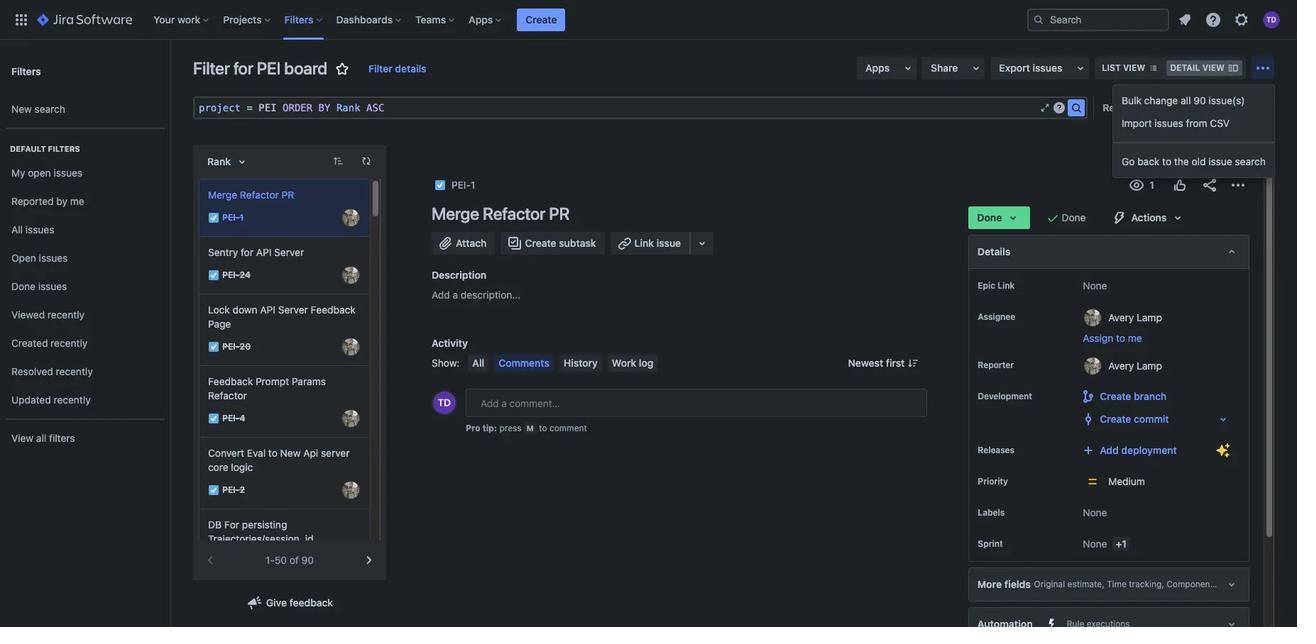 Task type: vqa. For each thing, say whether or not it's contained in the screenshot.
Task icon related to Merge Refactor PR
yes



Task type: describe. For each thing, give the bounding box(es) containing it.
search image
[[1068, 99, 1086, 116]]

dashboards button
[[332, 8, 407, 31]]

avery lamp image for convert eval to new api server core logic
[[342, 482, 359, 499]]

+1 button
[[1113, 536, 1130, 553]]

reset button
[[1095, 97, 1139, 119]]

apps inside dropdown button
[[469, 13, 493, 25]]

new inside new search link
[[11, 103, 32, 115]]

2 avery from the top
[[1109, 360, 1135, 372]]

1 none from the top
[[1083, 280, 1108, 292]]

add for add deployment
[[1100, 445, 1119, 457]]

convert eval to new api server core logic
[[208, 447, 350, 474]]

avery lamp image for sentry for api server
[[342, 267, 359, 284]]

24
[[240, 270, 251, 281]]

0 vertical spatial issue
[[1209, 156, 1233, 168]]

issue(s)
[[1209, 94, 1245, 107]]

created
[[11, 337, 48, 349]]

sprint
[[978, 539, 1003, 550]]

for
[[224, 519, 239, 531]]

me for assign to me
[[1129, 332, 1143, 344]]

to right assign
[[1117, 332, 1126, 344]]

persisting
[[242, 519, 287, 531]]

updated
[[11, 394, 51, 406]]

copy
[[1147, 102, 1171, 114]]

issues for open
[[39, 252, 68, 264]]

copy filter button
[[1139, 97, 1204, 119]]

1 vertical spatial 90
[[1210, 147, 1222, 159]]

recently for resolved recently
[[56, 366, 93, 378]]

1 of 90
[[1191, 147, 1222, 159]]

link web pages and more image
[[694, 235, 711, 252]]

created recently link
[[6, 330, 165, 358]]

50
[[275, 555, 287, 567]]

filter for pei board
[[193, 58, 327, 78]]

view all filters link
[[6, 425, 165, 453]]

a
[[453, 289, 458, 301]]

fields
[[1005, 579, 1032, 591]]

issues inside my open issues link
[[54, 167, 82, 179]]

work
[[178, 13, 200, 25]]

api for down
[[260, 304, 276, 316]]

from
[[1187, 117, 1208, 129]]

reporter
[[978, 360, 1014, 371]]

more fields original estimate, time tracking, components, fix versions
[[978, 579, 1271, 591]]

pei for for
[[257, 58, 281, 78]]

assign
[[1083, 332, 1114, 344]]

export issues
[[1000, 62, 1063, 74]]

filter for filter details
[[369, 63, 393, 75]]

Search field
[[1028, 8, 1170, 31]]

log
[[639, 357, 654, 369]]

reported
[[11, 195, 54, 207]]

order
[[283, 102, 313, 114]]

0 vertical spatial 1
[[1191, 147, 1195, 159]]

share image
[[1202, 177, 1219, 194]]

search inside button
[[1236, 156, 1266, 168]]

1 vertical spatial refactor
[[483, 204, 546, 224]]

give feedback
[[266, 597, 333, 609]]

add for add a description...
[[432, 289, 450, 301]]

commit
[[1134, 413, 1170, 425]]

link issue
[[635, 237, 681, 249]]

appswitcher icon image
[[13, 11, 30, 28]]

reset
[[1103, 102, 1130, 114]]

pei-24
[[222, 270, 251, 281]]

task image for sentry for api server
[[208, 270, 219, 281]]

avery lamp image for merge refactor pr
[[342, 210, 359, 227]]

export
[[1000, 62, 1031, 74]]

attach button
[[432, 232, 495, 255]]

more fields element
[[969, 568, 1271, 602]]

medium
[[1109, 476, 1146, 488]]

1 avery lamp from the top
[[1109, 311, 1163, 324]]

new search link
[[6, 95, 165, 124]]

to inside convert eval to new api server core logic
[[268, 447, 278, 460]]

for for filter
[[233, 58, 253, 78]]

view for list view
[[1124, 63, 1146, 73]]

1 vertical spatial of
[[290, 555, 299, 567]]

open
[[11, 252, 36, 264]]

settings image
[[1234, 11, 1251, 28]]

2
[[240, 485, 245, 496]]

attach
[[456, 237, 487, 249]]

profile image of tariq douglas image
[[433, 392, 456, 415]]

assignee pin to top. only you can see pinned fields. image
[[1019, 312, 1030, 323]]

2 avery lamp from the top
[[1109, 360, 1163, 372]]

pei- for convert eval to new api server core logic
[[222, 485, 240, 496]]

assign to me button
[[1083, 332, 1235, 346]]

actions
[[1132, 212, 1167, 224]]

detail
[[1171, 63, 1201, 73]]

recently for updated recently
[[54, 394, 91, 406]]

logic
[[231, 462, 253, 474]]

sentry for api server
[[208, 246, 304, 259]]

all button
[[468, 355, 489, 372]]

all inside bulk change all 90 issue(s) link
[[1181, 94, 1191, 107]]

server for for
[[274, 246, 304, 259]]

new inside convert eval to new api server core logic
[[280, 447, 301, 460]]

editor image
[[1040, 102, 1051, 114]]

sidebar navigation image
[[155, 57, 186, 85]]

server for down
[[278, 304, 308, 316]]

pei- for lock down api server feedback page
[[222, 342, 240, 353]]

open share dialog image
[[968, 60, 985, 77]]

my open issues
[[11, 167, 82, 179]]

view for detail view
[[1203, 63, 1225, 73]]

back
[[1138, 156, 1160, 168]]

deployment
[[1122, 445, 1177, 457]]

pei- left copy link to issue 'image'
[[452, 179, 471, 191]]

press
[[500, 423, 522, 434]]

pei- for feedback prompt params refactor
[[222, 414, 240, 424]]

pei- for sentry for api server
[[222, 270, 240, 281]]

copy link to issue image
[[473, 179, 484, 190]]

2 horizontal spatial done
[[1062, 212, 1086, 224]]

all issues link
[[6, 216, 165, 244]]

your
[[154, 13, 175, 25]]

rank inside jql query field
[[337, 102, 361, 114]]

server
[[321, 447, 350, 460]]

my
[[11, 167, 25, 179]]

create button
[[517, 8, 566, 31]]

copy filter
[[1147, 102, 1196, 114]]

apps inside button
[[866, 62, 890, 74]]

by
[[56, 195, 68, 207]]

viewed recently link
[[6, 301, 165, 330]]

params
[[292, 376, 326, 388]]

first
[[886, 357, 905, 369]]

0 vertical spatial refactor
[[240, 189, 279, 201]]

history
[[564, 357, 598, 369]]

all for all issues
[[11, 223, 23, 236]]

projects button
[[219, 8, 276, 31]]

detail view
[[1171, 63, 1225, 73]]

Add a comment… field
[[466, 389, 928, 418]]

avery lamp image for feedback prompt params refactor
[[342, 411, 359, 428]]

resolved
[[11, 366, 53, 378]]

menu containing bulk change all 90 issue(s)
[[1114, 85, 1275, 178]]

to right m
[[539, 423, 547, 434]]

issues for all
[[25, 223, 54, 236]]

projects
[[223, 13, 262, 25]]

task image for convert eval to new api server core logic
[[208, 485, 219, 497]]

import
[[1122, 117, 1152, 129]]

development
[[978, 391, 1033, 402]]

assignee
[[978, 312, 1016, 322]]

apps button
[[465, 8, 507, 31]]

done image
[[1045, 210, 1062, 227]]

create branch
[[1100, 391, 1167, 403]]

actions image
[[1230, 177, 1247, 194]]

description
[[432, 269, 487, 281]]

share
[[931, 62, 959, 74]]

done inside dropdown button
[[978, 212, 1003, 224]]

90 for bulk change all 90 issue(s)
[[1194, 94, 1207, 107]]

1 lamp from the top
[[1137, 311, 1163, 324]]

versions
[[1237, 580, 1271, 591]]

create for create commit
[[1100, 413, 1132, 425]]

1 inside "done issue: pei-1" element
[[240, 213, 244, 223]]

0 vertical spatial search
[[34, 103, 65, 115]]

notifications image
[[1177, 11, 1194, 28]]

2 none from the top
[[1083, 507, 1108, 519]]

feedback inside lock down api server feedback page
[[311, 304, 356, 316]]

all issues
[[11, 223, 54, 236]]

view all filters
[[11, 432, 75, 444]]

db
[[208, 519, 222, 531]]

0 horizontal spatial pr
[[282, 189, 294, 201]]



Task type: locate. For each thing, give the bounding box(es) containing it.
1 vertical spatial add
[[1100, 445, 1119, 457]]

details
[[395, 63, 427, 75]]

filters inside popup button
[[285, 13, 314, 25]]

issues inside import issues from csv "link"
[[1155, 117, 1184, 129]]

refactor down copy link to issue 'image'
[[483, 204, 546, 224]]

filter inside 'dropdown button'
[[369, 63, 393, 75]]

to left the
[[1163, 156, 1172, 168]]

filters up my open issues
[[48, 144, 80, 153]]

task image for lock down api server feedback page
[[208, 342, 219, 353]]

all inside default filters 'group'
[[11, 223, 23, 236]]

server inside lock down api server feedback page
[[278, 304, 308, 316]]

task image for merge refactor pr
[[208, 212, 219, 224]]

1 avery from the top
[[1109, 311, 1135, 324]]

me inside button
[[1129, 332, 1143, 344]]

issues for import
[[1155, 117, 1184, 129]]

90 up 'from'
[[1194, 94, 1207, 107]]

link left link web pages and more icon
[[635, 237, 654, 249]]

recently down viewed recently link
[[51, 337, 88, 349]]

my open issues link
[[6, 159, 165, 188]]

3 avery lamp image from the top
[[342, 482, 359, 499]]

vote options: no one has voted for this issue yet. image
[[1172, 177, 1189, 194]]

primary element
[[9, 0, 1028, 39]]

0 vertical spatial add
[[432, 289, 450, 301]]

0 horizontal spatial add
[[432, 289, 450, 301]]

branch
[[1134, 391, 1167, 403]]

pei left board
[[257, 58, 281, 78]]

create for create subtask
[[525, 237, 557, 249]]

dashboards
[[336, 13, 393, 25]]

search image
[[1033, 14, 1045, 25]]

rank left order by image
[[207, 156, 231, 168]]

filter details
[[369, 63, 427, 75]]

refactor up pei-4
[[208, 390, 247, 402]]

pro tip: press m to comment
[[466, 423, 587, 434]]

1-
[[266, 555, 275, 567]]

refresh image
[[361, 156, 372, 167]]

automation element
[[969, 608, 1250, 628]]

2 vertical spatial none
[[1083, 538, 1108, 550]]

next page image
[[361, 553, 378, 570]]

0 vertical spatial all
[[11, 223, 23, 236]]

merge down pei-1 link
[[432, 204, 479, 224]]

pei right =
[[259, 102, 277, 114]]

0 horizontal spatial pei-1
[[222, 213, 244, 223]]

issues for export
[[1033, 62, 1063, 74]]

2 task image from the top
[[208, 270, 219, 281]]

task image left done issue: pei-24 element
[[208, 270, 219, 281]]

1 horizontal spatial me
[[1129, 332, 1143, 344]]

90 right 50
[[302, 555, 314, 567]]

import issues from csv
[[1122, 117, 1230, 129]]

JQL query field
[[195, 98, 1040, 118]]

default filters group
[[6, 129, 165, 419]]

all up open
[[11, 223, 23, 236]]

tip:
[[483, 423, 497, 434]]

lock
[[208, 304, 230, 316]]

star filter for pei board image
[[334, 60, 351, 77]]

work log
[[612, 357, 654, 369]]

for up the 24
[[241, 246, 254, 259]]

link right the epic
[[998, 281, 1015, 291]]

done issue: pei-20 element
[[222, 341, 251, 353]]

1 horizontal spatial filter
[[369, 63, 393, 75]]

done issue: pei-1 element
[[222, 212, 244, 224]]

pei- down page
[[222, 342, 240, 353]]

issues inside all issues link
[[25, 223, 54, 236]]

done up details element
[[1062, 212, 1086, 224]]

1 avery lamp image from the top
[[342, 210, 359, 227]]

create for create branch
[[1100, 391, 1132, 403]]

1 vertical spatial 1
[[471, 179, 475, 191]]

0 horizontal spatial all
[[11, 223, 23, 236]]

2 view from the left
[[1203, 63, 1225, 73]]

2 avery lamp image from the top
[[342, 339, 359, 356]]

comments
[[499, 357, 550, 369]]

refactor up "done issue: pei-1" element at left top
[[240, 189, 279, 201]]

+1
[[1116, 538, 1127, 550]]

recently down the created recently link
[[56, 366, 93, 378]]

filters button
[[280, 8, 328, 31]]

0 horizontal spatial apps
[[469, 13, 493, 25]]

0 vertical spatial lamp
[[1137, 311, 1163, 324]]

newest first button
[[840, 355, 928, 372]]

0 vertical spatial me
[[70, 195, 84, 207]]

view right list
[[1124, 63, 1146, 73]]

0 horizontal spatial view
[[1124, 63, 1146, 73]]

1 vertical spatial apps
[[866, 62, 890, 74]]

resolved recently link
[[6, 358, 165, 386]]

avery lamp image for lock down api server feedback page
[[342, 339, 359, 356]]

the
[[1175, 156, 1190, 168]]

to inside "menu"
[[1163, 156, 1172, 168]]

filters up board
[[285, 13, 314, 25]]

2 lamp from the top
[[1137, 360, 1163, 372]]

show:
[[432, 357, 460, 369]]

epic link
[[978, 281, 1015, 291]]

avery lamp image
[[342, 267, 359, 284], [342, 339, 359, 356], [342, 482, 359, 499]]

pei- up sentry
[[222, 213, 240, 223]]

menu bar
[[466, 355, 661, 372]]

1 right the
[[1191, 147, 1195, 159]]

create subtask button
[[501, 232, 605, 255]]

your work button
[[149, 8, 215, 31]]

sentry
[[208, 246, 238, 259]]

1 vertical spatial for
[[241, 246, 254, 259]]

task image for feedback prompt params refactor
[[208, 413, 219, 425]]

1 vertical spatial lamp
[[1137, 360, 1163, 372]]

1 up sentry for api server
[[240, 213, 244, 223]]

0 vertical spatial rank
[[337, 102, 361, 114]]

1 horizontal spatial filters
[[285, 13, 314, 25]]

1 vertical spatial new
[[280, 447, 301, 460]]

add inside dropdown button
[[1100, 445, 1119, 457]]

list view
[[1103, 63, 1146, 73]]

1 vertical spatial all
[[36, 432, 46, 444]]

done up details
[[978, 212, 1003, 224]]

task image left done issue: pei-4 'element'
[[208, 413, 219, 425]]

assign to me
[[1083, 332, 1143, 344]]

viewed recently
[[11, 309, 85, 321]]

0 horizontal spatial of
[[290, 555, 299, 567]]

apps left the open pluggable items dropdown icon
[[866, 62, 890, 74]]

newest
[[848, 357, 884, 369]]

tracking,
[[1130, 580, 1165, 591]]

create inside button
[[525, 237, 557, 249]]

avery lamp up assign to me
[[1109, 311, 1163, 324]]

teams button
[[411, 8, 460, 31]]

rank button
[[199, 151, 259, 173]]

merge refactor pr up "done issue: pei-1" element at left top
[[208, 189, 294, 201]]

avery lamp image up server
[[342, 411, 359, 428]]

1 view from the left
[[1124, 63, 1146, 73]]

search up 'default filters'
[[34, 103, 65, 115]]

api right down
[[260, 304, 276, 316]]

lamp down "assign to me" button
[[1137, 360, 1163, 372]]

pei for =
[[259, 102, 277, 114]]

trajectories/session_id
[[208, 533, 314, 546]]

open pluggable items dropdown image
[[900, 60, 917, 77]]

rank right the 'by'
[[337, 102, 361, 114]]

1 horizontal spatial search
[[1236, 156, 1266, 168]]

export issues button
[[991, 57, 1090, 80]]

0 vertical spatial none
[[1083, 280, 1108, 292]]

issues inside export issues button
[[1033, 62, 1063, 74]]

1 vertical spatial issue
[[657, 237, 681, 249]]

create up create commit
[[1100, 391, 1132, 403]]

all inside button
[[473, 357, 485, 369]]

1 vertical spatial avery lamp image
[[342, 411, 359, 428]]

0 horizontal spatial rank
[[207, 156, 231, 168]]

add a description...
[[432, 289, 521, 301]]

task image left done issue: pei-20 element
[[208, 342, 219, 353]]

0 horizontal spatial 1
[[240, 213, 244, 223]]

apps right teams popup button
[[469, 13, 493, 25]]

your profile and settings image
[[1264, 11, 1281, 28]]

me right by on the left top of page
[[70, 195, 84, 207]]

details element
[[969, 235, 1250, 269]]

down
[[233, 304, 257, 316]]

2 horizontal spatial 1
[[1191, 147, 1195, 159]]

go
[[1122, 156, 1135, 168]]

0 vertical spatial server
[[274, 246, 304, 259]]

pei- inside 'element'
[[222, 414, 240, 424]]

server right down
[[278, 304, 308, 316]]

page
[[208, 318, 231, 330]]

create commit button
[[1078, 408, 1235, 431]]

1 horizontal spatial link
[[998, 281, 1015, 291]]

0 vertical spatial avery lamp image
[[342, 267, 359, 284]]

create inside 'button'
[[526, 13, 557, 25]]

create left the subtask
[[525, 237, 557, 249]]

basic
[[1214, 102, 1241, 113]]

me inside default filters 'group'
[[70, 195, 84, 207]]

newest first image
[[908, 358, 919, 369]]

0 vertical spatial new
[[11, 103, 32, 115]]

0 horizontal spatial me
[[70, 195, 84, 207]]

lock down api server feedback page
[[208, 304, 356, 330]]

avery lamp image
[[342, 210, 359, 227], [342, 411, 359, 428]]

1 vertical spatial all
[[473, 357, 485, 369]]

filters inside "view all filters" link
[[49, 432, 75, 444]]

0 vertical spatial 90
[[1194, 94, 1207, 107]]

task image
[[435, 180, 446, 191], [208, 342, 219, 353], [208, 413, 219, 425], [208, 485, 219, 497]]

2 horizontal spatial 90
[[1210, 147, 1222, 159]]

bulk
[[1122, 94, 1142, 107]]

pei-1 up attach button on the top
[[452, 179, 475, 191]]

0 vertical spatial avery lamp
[[1109, 311, 1163, 324]]

view right detail
[[1203, 63, 1225, 73]]

all
[[1181, 94, 1191, 107], [36, 432, 46, 444]]

merge refactor pr down copy link to issue 'image'
[[432, 204, 570, 224]]

go back to the old issue search button
[[1114, 151, 1275, 173]]

filter up the project at the top left of the page
[[193, 58, 230, 78]]

filter for filter for pei board
[[193, 58, 230, 78]]

issues for done
[[38, 280, 67, 292]]

task image left "done issue: pei-2" element
[[208, 485, 219, 497]]

jira software image
[[37, 11, 132, 28], [37, 11, 132, 28]]

server
[[274, 246, 304, 259], [278, 304, 308, 316]]

1 horizontal spatial of
[[1198, 147, 1207, 159]]

issues inside the open issues link
[[39, 252, 68, 264]]

all
[[11, 223, 23, 236], [473, 357, 485, 369]]

0 vertical spatial feedback
[[311, 304, 356, 316]]

me right assign
[[1129, 332, 1143, 344]]

1 horizontal spatial rank
[[337, 102, 361, 114]]

import and bulk change issues; go back to the old issue search image
[[1255, 60, 1272, 77]]

0 horizontal spatial merge
[[208, 189, 237, 201]]

group containing bulk change all 90 issue(s)
[[1114, 85, 1275, 139]]

updated recently
[[11, 394, 91, 406]]

avery
[[1109, 311, 1135, 324], [1109, 360, 1135, 372]]

1 vertical spatial api
[[260, 304, 276, 316]]

1 vertical spatial filters
[[49, 432, 75, 444]]

recently for created recently
[[51, 337, 88, 349]]

development pin to top. only you can see pinned fields. image
[[1035, 391, 1047, 403]]

filters
[[48, 144, 80, 153], [49, 432, 75, 444]]

of right 50
[[290, 555, 299, 567]]

1 horizontal spatial merge
[[432, 204, 479, 224]]

recently
[[48, 309, 85, 321], [51, 337, 88, 349], [56, 366, 93, 378], [54, 394, 91, 406]]

change
[[1145, 94, 1179, 107]]

pei-1 up sentry
[[222, 213, 244, 223]]

1 vertical spatial avery
[[1109, 360, 1135, 372]]

0 vertical spatial of
[[1198, 147, 1207, 159]]

0 vertical spatial merge
[[208, 189, 237, 201]]

all right show:
[[473, 357, 485, 369]]

pei-20
[[222, 342, 251, 353]]

convert
[[208, 447, 244, 460]]

0 vertical spatial filters
[[285, 13, 314, 25]]

pei- up convert
[[222, 414, 240, 424]]

rank inside rank popup button
[[207, 156, 231, 168]]

viewed
[[11, 309, 45, 321]]

pei
[[257, 58, 281, 78], [259, 102, 277, 114]]

pr up create subtask
[[549, 204, 570, 224]]

avery lamp up 'create branch'
[[1109, 360, 1163, 372]]

1 horizontal spatial add
[[1100, 445, 1119, 457]]

api inside lock down api server feedback page
[[260, 304, 276, 316]]

0 vertical spatial avery lamp image
[[342, 210, 359, 227]]

done issue: pei-24 element
[[222, 270, 251, 282]]

0 horizontal spatial all
[[36, 432, 46, 444]]

all for all
[[473, 357, 485, 369]]

me
[[70, 195, 84, 207], [1129, 332, 1143, 344]]

0 horizontal spatial merge refactor pr
[[208, 189, 294, 201]]

0 horizontal spatial 90
[[302, 555, 314, 567]]

1 up attach
[[471, 179, 475, 191]]

task image
[[208, 212, 219, 224], [208, 270, 219, 281]]

original
[[1035, 580, 1066, 591]]

open create commit dropdown image
[[1215, 411, 1232, 428]]

description...
[[461, 289, 521, 301]]

created recently
[[11, 337, 88, 349]]

0 horizontal spatial done
[[11, 280, 36, 292]]

create right apps dropdown button
[[526, 13, 557, 25]]

pei inside jql query field
[[259, 102, 277, 114]]

resolved recently
[[11, 366, 93, 378]]

pr up sentry for api server
[[282, 189, 294, 201]]

pei-2
[[222, 485, 245, 496]]

subtask
[[559, 237, 596, 249]]

menu
[[1114, 85, 1275, 178]]

merge
[[208, 189, 237, 201], [432, 204, 479, 224]]

0 vertical spatial api
[[256, 246, 272, 259]]

pei- down sentry
[[222, 270, 240, 281]]

1 horizontal spatial all
[[1181, 94, 1191, 107]]

add up medium at bottom
[[1100, 445, 1119, 457]]

task image left pei-1 link
[[435, 180, 446, 191]]

1 horizontal spatial issue
[[1209, 156, 1233, 168]]

server up lock down api server feedback page
[[274, 246, 304, 259]]

done issue: pei-2 element
[[222, 485, 245, 497]]

1 vertical spatial link
[[998, 281, 1015, 291]]

0 horizontal spatial feedback
[[208, 376, 253, 388]]

0 horizontal spatial link
[[635, 237, 654, 249]]

1 vertical spatial pr
[[549, 204, 570, 224]]

3 none from the top
[[1083, 538, 1108, 550]]

0 horizontal spatial new
[[11, 103, 32, 115]]

2 vertical spatial 90
[[302, 555, 314, 567]]

0 horizontal spatial filters
[[11, 65, 41, 77]]

1 vertical spatial rank
[[207, 156, 231, 168]]

add deployment button
[[1078, 440, 1235, 462]]

of right the
[[1198, 147, 1207, 159]]

1 horizontal spatial merge refactor pr
[[432, 204, 570, 224]]

1 vertical spatial me
[[1129, 332, 1143, 344]]

2 vertical spatial 1
[[240, 213, 244, 223]]

search up actions icon
[[1236, 156, 1266, 168]]

issues inside done issues link
[[38, 280, 67, 292]]

menu bar containing all
[[466, 355, 661, 372]]

lamp up "assign to me" button
[[1137, 311, 1163, 324]]

issue right old
[[1209, 156, 1233, 168]]

1 vertical spatial avery lamp
[[1109, 360, 1163, 372]]

avery down assign to me
[[1109, 360, 1135, 372]]

create inside dropdown button
[[1100, 413, 1132, 425]]

filters up new search
[[11, 65, 41, 77]]

0 vertical spatial merge refactor pr
[[208, 189, 294, 201]]

for up =
[[233, 58, 253, 78]]

releases
[[978, 445, 1015, 456]]

0 vertical spatial all
[[1181, 94, 1191, 107]]

refactor inside feedback prompt params refactor
[[208, 390, 247, 402]]

merge up "done issue: pei-1" element at left top
[[208, 189, 237, 201]]

for for sentry
[[241, 246, 254, 259]]

db for persisting trajectories/session_id
[[208, 519, 314, 546]]

banner
[[0, 0, 1298, 40]]

priority
[[978, 477, 1008, 487]]

add left a
[[432, 289, 450, 301]]

0 horizontal spatial search
[[34, 103, 65, 115]]

avery up assign to me
[[1109, 311, 1135, 324]]

done button
[[969, 207, 1031, 229]]

bulk change all 90 issue(s) link
[[1114, 89, 1275, 112]]

view
[[1124, 63, 1146, 73], [1203, 63, 1225, 73]]

done inside default filters 'group'
[[11, 280, 36, 292]]

avery lamp image down the sort ascending 'image'
[[342, 210, 359, 227]]

0 horizontal spatial filter
[[193, 58, 230, 78]]

pei-
[[452, 179, 471, 191], [222, 213, 240, 223], [222, 270, 240, 281], [222, 342, 240, 353], [222, 414, 240, 424], [222, 485, 240, 496]]

banner containing your work
[[0, 0, 1298, 40]]

issue left link web pages and more icon
[[657, 237, 681, 249]]

done issue: pei-4 element
[[222, 413, 246, 425]]

task image left "done issue: pei-1" element at left top
[[208, 212, 219, 224]]

1 vertical spatial merge refactor pr
[[432, 204, 570, 224]]

1 vertical spatial none
[[1083, 507, 1108, 519]]

1 horizontal spatial 1
[[471, 179, 475, 191]]

=
[[247, 102, 253, 114]]

filter details button
[[360, 58, 435, 80]]

api
[[256, 246, 272, 259], [260, 304, 276, 316]]

api
[[303, 447, 318, 460]]

to right eval
[[268, 447, 278, 460]]

feedback inside feedback prompt params refactor
[[208, 376, 253, 388]]

of
[[1198, 147, 1207, 159], [290, 555, 299, 567]]

recently up created recently
[[48, 309, 85, 321]]

new left api
[[280, 447, 301, 460]]

filters right view
[[49, 432, 75, 444]]

api right sentry
[[256, 246, 272, 259]]

1 horizontal spatial apps
[[866, 62, 890, 74]]

pei- down logic
[[222, 485, 240, 496]]

work
[[612, 357, 637, 369]]

new up 'default'
[[11, 103, 32, 115]]

2 avery lamp image from the top
[[342, 411, 359, 428]]

pei- for merge refactor pr
[[222, 213, 240, 223]]

done down open
[[11, 280, 36, 292]]

group
[[1114, 85, 1275, 139]]

filters inside default filters 'group'
[[48, 144, 80, 153]]

1 avery lamp image from the top
[[342, 267, 359, 284]]

order by image
[[234, 153, 251, 170]]

issue
[[1209, 156, 1233, 168], [657, 237, 681, 249]]

90 right old
[[1210, 147, 1222, 159]]

4
[[240, 414, 246, 424]]

1 vertical spatial avery lamp image
[[342, 339, 359, 356]]

1 horizontal spatial 90
[[1194, 94, 1207, 107]]

apps button
[[857, 57, 917, 80]]

recently for viewed recently
[[48, 309, 85, 321]]

90 for 1-50 of 90
[[302, 555, 314, 567]]

link inside link issue button
[[635, 237, 654, 249]]

syntax help image
[[1054, 102, 1066, 114]]

recently down resolved recently link
[[54, 394, 91, 406]]

me for reported by me
[[70, 195, 84, 207]]

1 horizontal spatial all
[[473, 357, 485, 369]]

feedback
[[290, 597, 333, 609]]

all inside "view all filters" link
[[36, 432, 46, 444]]

0 vertical spatial apps
[[469, 13, 493, 25]]

sort ascending image
[[332, 156, 344, 167]]

1 vertical spatial merge
[[432, 204, 479, 224]]

create down 'create branch'
[[1100, 413, 1132, 425]]

0 vertical spatial task image
[[208, 212, 219, 224]]

api for for
[[256, 246, 272, 259]]

create for create
[[526, 13, 557, 25]]

actions button
[[1103, 207, 1196, 229]]

1 horizontal spatial feedback
[[311, 304, 356, 316]]

help image
[[1205, 11, 1222, 28]]

0 vertical spatial pr
[[282, 189, 294, 201]]

1 horizontal spatial new
[[280, 447, 301, 460]]

components,
[[1167, 580, 1221, 591]]

1 vertical spatial filters
[[11, 65, 41, 77]]

2 vertical spatial avery lamp image
[[342, 482, 359, 499]]

feedback
[[311, 304, 356, 316], [208, 376, 253, 388]]

filter left details
[[369, 63, 393, 75]]

open export issues dropdown image
[[1073, 60, 1090, 77]]

1 inside pei-1 link
[[471, 179, 475, 191]]

filter
[[193, 58, 230, 78], [369, 63, 393, 75]]

1 horizontal spatial done
[[978, 212, 1003, 224]]

1 task image from the top
[[208, 212, 219, 224]]

done issues
[[11, 280, 67, 292]]

0 vertical spatial pei-1
[[452, 179, 475, 191]]



